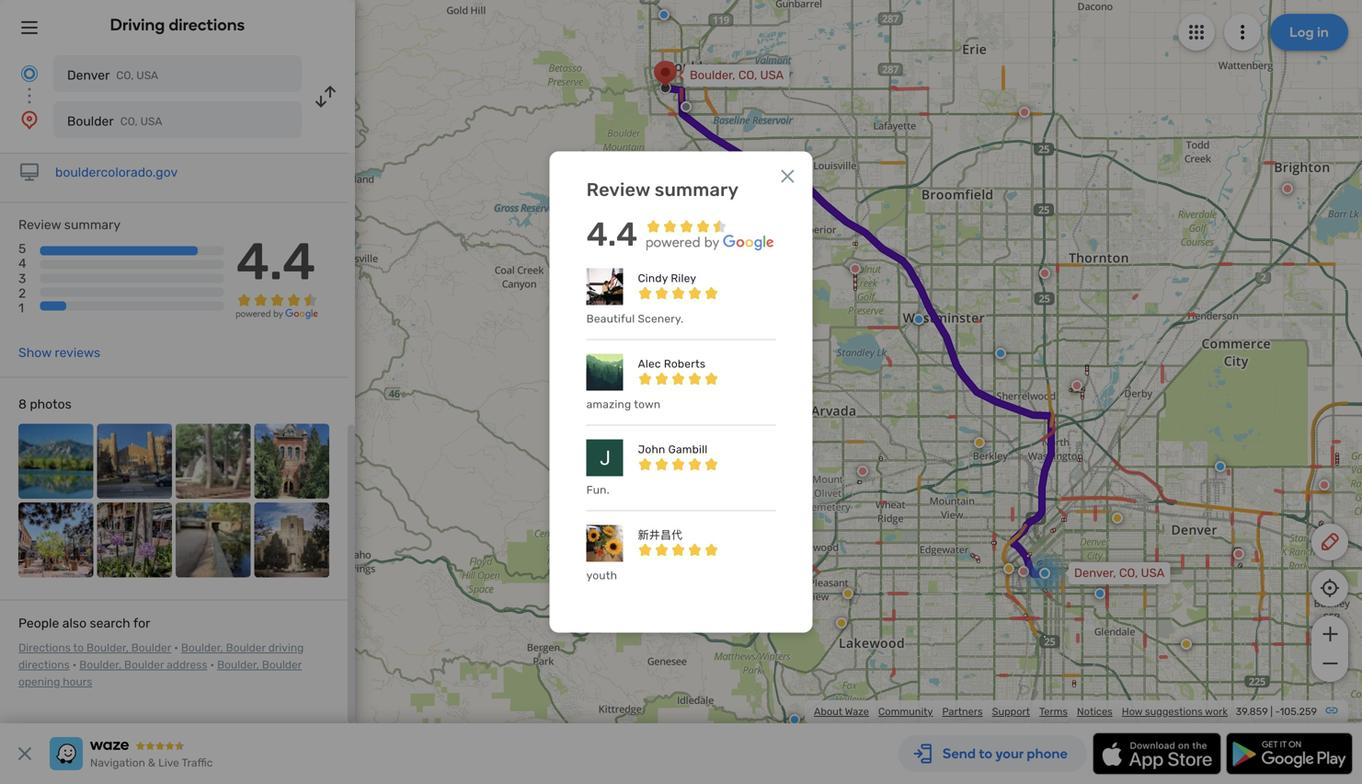 Task type: locate. For each thing, give the bounding box(es) containing it.
39.859
[[1237, 705, 1269, 718]]

-
[[1276, 705, 1281, 718]]

usa
[[761, 68, 784, 82], [136, 69, 158, 82], [140, 115, 162, 128], [1142, 566, 1165, 580]]

1 horizontal spatial summary
[[655, 179, 739, 201]]

support link
[[993, 705, 1031, 718]]

zoom out image
[[1319, 652, 1342, 675]]

boulder, boulder address
[[79, 659, 208, 671]]

3
[[18, 271, 26, 286]]

summary up riley
[[655, 179, 739, 201]]

1 horizontal spatial review
[[587, 179, 651, 201]]

boulder inside boulder, boulder driving directions
[[226, 642, 266, 654]]

review
[[587, 179, 651, 201], [18, 217, 61, 232]]

bouldercolorado.gov
[[55, 165, 178, 180]]

beautiful
[[587, 312, 635, 325]]

4.4
[[587, 215, 638, 254], [236, 231, 316, 292]]

co, inside denver co, usa
[[116, 69, 134, 82]]

directions to boulder, boulder
[[18, 642, 171, 654]]

gambill
[[669, 443, 708, 456]]

directions
[[169, 15, 245, 35], [18, 659, 70, 671]]

boulder,
[[690, 68, 736, 82], [87, 642, 129, 654], [181, 642, 223, 654], [79, 659, 122, 671], [217, 659, 259, 671]]

boulder, for boulder, boulder opening hours
[[217, 659, 259, 671]]

8 photos
[[18, 397, 72, 412]]

co, inside boulder co, usa
[[120, 115, 138, 128]]

0 vertical spatial review
[[587, 179, 651, 201]]

amazing
[[587, 398, 632, 411]]

boulder, for boulder, boulder driving directions
[[181, 642, 223, 654]]

boulder for boulder, boulder driving directions
[[226, 642, 266, 654]]

amazing town
[[587, 398, 661, 411]]

john gambill
[[638, 443, 708, 456]]

traffic
[[182, 756, 213, 769]]

to
[[73, 642, 84, 654]]

address
[[167, 659, 208, 671]]

also
[[62, 616, 87, 631]]

boulder
[[67, 114, 114, 129], [131, 642, 171, 654], [226, 642, 266, 654], [124, 659, 164, 671], [262, 659, 302, 671]]

image 7 of boulder, boulder image
[[176, 503, 251, 578]]

105.259
[[1281, 705, 1318, 718]]

denver co, usa
[[67, 68, 158, 83]]

0 horizontal spatial directions
[[18, 659, 70, 671]]

denver,
[[1075, 566, 1117, 580]]

denver, co, usa
[[1075, 566, 1165, 580]]

1 vertical spatial review summary
[[18, 217, 121, 232]]

review summary up 5 at the top
[[18, 217, 121, 232]]

about
[[814, 705, 843, 718]]

youth
[[587, 569, 618, 582]]

review summary up the cindy riley
[[587, 179, 739, 201]]

image 3 of boulder, boulder image
[[176, 424, 251, 499]]

0 horizontal spatial summary
[[64, 217, 121, 232]]

directions right driving
[[169, 15, 245, 35]]

image 8 of boulder, boulder image
[[254, 503, 329, 578]]

1
[[18, 300, 24, 316]]

how
[[1123, 705, 1143, 718]]

riley
[[671, 272, 697, 285]]

1 vertical spatial review
[[18, 217, 61, 232]]

directions to boulder, boulder link
[[18, 642, 171, 654]]

1 vertical spatial directions
[[18, 659, 70, 671]]

usa inside boulder co, usa
[[140, 115, 162, 128]]

community
[[879, 705, 934, 718]]

support
[[993, 705, 1031, 718]]

0 vertical spatial review summary
[[587, 179, 739, 201]]

suggestions
[[1146, 705, 1203, 718]]

for
[[133, 616, 150, 631]]

|
[[1271, 705, 1274, 718]]

link image
[[1325, 703, 1340, 718]]

0 vertical spatial directions
[[169, 15, 245, 35]]

0 vertical spatial summary
[[655, 179, 739, 201]]

notices
[[1078, 705, 1113, 718]]

boulder inside boulder, boulder opening hours
[[262, 659, 302, 671]]

driving
[[268, 642, 304, 654]]

boulder, co, usa
[[690, 68, 784, 82]]

directions
[[18, 642, 71, 654]]

x image
[[14, 743, 36, 765]]

driving directions
[[110, 15, 245, 35]]

reviews
[[55, 345, 100, 360]]

usa inside denver co, usa
[[136, 69, 158, 82]]

photos
[[30, 397, 72, 412]]

summary down bouldercolorado.gov link
[[64, 217, 121, 232]]

1 vertical spatial summary
[[64, 217, 121, 232]]

show reviews
[[18, 345, 100, 360]]

boulder, for boulder, co, usa
[[690, 68, 736, 82]]

search
[[90, 616, 130, 631]]

image 5 of boulder, boulder image
[[18, 503, 93, 578]]

cindy riley
[[638, 272, 697, 285]]

boulder, boulder opening hours link
[[18, 659, 302, 688]]

boulder, inside boulder, boulder opening hours
[[217, 659, 259, 671]]

partners
[[943, 705, 983, 718]]

summary
[[655, 179, 739, 201], [64, 217, 121, 232]]

review summary
[[587, 179, 739, 201], [18, 217, 121, 232]]

boulder for boulder, boulder opening hours
[[262, 659, 302, 671]]

co,
[[739, 68, 758, 82], [116, 69, 134, 82], [120, 115, 138, 128], [1120, 566, 1139, 580]]

directions down directions
[[18, 659, 70, 671]]

boulder, inside boulder, boulder driving directions
[[181, 642, 223, 654]]

current location image
[[18, 63, 40, 85]]

image 6 of boulder, boulder image
[[97, 503, 172, 578]]

x image
[[777, 165, 799, 187]]

0 horizontal spatial review
[[18, 217, 61, 232]]



Task type: describe. For each thing, give the bounding box(es) containing it.
scenery.
[[638, 312, 684, 325]]

about waze link
[[814, 705, 870, 718]]

usa for denver,
[[1142, 566, 1165, 580]]

1 horizontal spatial review summary
[[587, 179, 739, 201]]

boulder, for boulder, boulder address
[[79, 659, 122, 671]]

boulder, boulder driving directions link
[[18, 642, 304, 671]]

alec roberts
[[638, 357, 706, 370]]

people also search for
[[18, 616, 150, 631]]

computer image
[[18, 162, 40, 184]]

navigation
[[90, 756, 145, 769]]

5 4 3 2 1
[[18, 241, 26, 316]]

image 4 of boulder, boulder image
[[254, 424, 329, 499]]

boulder, boulder opening hours
[[18, 659, 302, 688]]

&
[[148, 756, 156, 769]]

usa for boulder,
[[761, 68, 784, 82]]

2
[[18, 286, 26, 301]]

driving
[[110, 15, 165, 35]]

co, for boulder
[[120, 115, 138, 128]]

alec
[[638, 357, 661, 370]]

work
[[1206, 705, 1229, 718]]

notices link
[[1078, 705, 1113, 718]]

location image
[[18, 109, 40, 131]]

live
[[158, 756, 179, 769]]

opening
[[18, 676, 60, 688]]

hours
[[63, 676, 92, 688]]

bouldercolorado.gov link
[[55, 165, 178, 180]]

co, for boulder,
[[739, 68, 758, 82]]

roberts
[[664, 357, 706, 370]]

8
[[18, 397, 27, 412]]

john
[[638, 443, 666, 456]]

usa for denver
[[136, 69, 158, 82]]

navigation & live traffic
[[90, 756, 213, 769]]

4
[[18, 256, 26, 271]]

town
[[634, 398, 661, 411]]

show
[[18, 345, 52, 360]]

co, for denver
[[116, 69, 134, 82]]

5
[[18, 241, 26, 256]]

cindy
[[638, 272, 668, 285]]

beautiful scenery.
[[587, 312, 684, 325]]

image 1 of boulder, boulder image
[[18, 424, 93, 499]]

zoom in image
[[1319, 623, 1342, 645]]

image 2 of boulder, boulder image
[[97, 424, 172, 499]]

how suggestions work link
[[1123, 705, 1229, 718]]

0 horizontal spatial review summary
[[18, 217, 121, 232]]

boulder for boulder, boulder address
[[124, 659, 164, 671]]

denver
[[67, 68, 110, 83]]

新井昌代
[[638, 529, 683, 542]]

boulder, boulder driving directions
[[18, 642, 304, 671]]

0 horizontal spatial 4.4
[[236, 231, 316, 292]]

partners link
[[943, 705, 983, 718]]

co, for denver,
[[1120, 566, 1139, 580]]

about waze community partners support terms notices how suggestions work 39.859 | -105.259
[[814, 705, 1318, 718]]

1 horizontal spatial 4.4
[[587, 215, 638, 254]]

usa for boulder
[[140, 115, 162, 128]]

community link
[[879, 705, 934, 718]]

fun.
[[587, 484, 610, 496]]

boulder co, usa
[[67, 114, 162, 129]]

people
[[18, 616, 59, 631]]

waze
[[845, 705, 870, 718]]

terms
[[1040, 705, 1069, 718]]

pencil image
[[1320, 531, 1342, 553]]

terms link
[[1040, 705, 1069, 718]]

1 horizontal spatial directions
[[169, 15, 245, 35]]

boulder, boulder address link
[[79, 659, 208, 671]]

directions inside boulder, boulder driving directions
[[18, 659, 70, 671]]



Task type: vqa. For each thing, say whether or not it's contained in the screenshot.
san to the middle
no



